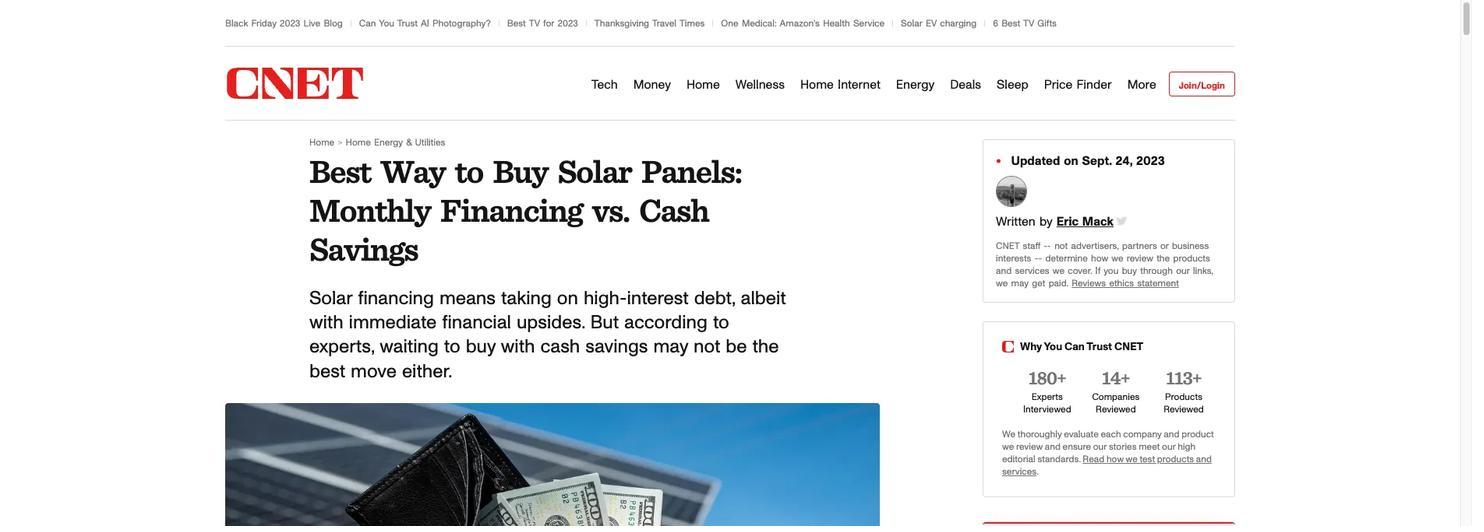 Task type: vqa. For each thing, say whether or not it's contained in the screenshot.
high
yes



Task type: locate. For each thing, give the bounding box(es) containing it.
0 vertical spatial you
[[379, 19, 394, 28]]

1 vertical spatial trust
[[1087, 342, 1112, 353]]

1 horizontal spatial our
[[1162, 443, 1176, 452]]

0 vertical spatial services
[[1015, 267, 1050, 276]]

we down we
[[1002, 443, 1014, 452]]

1 horizontal spatial trust
[[1087, 342, 1112, 353]]

service
[[853, 19, 885, 28]]

how up if
[[1091, 254, 1108, 263]]

best
[[507, 19, 526, 28], [1002, 19, 1020, 28], [309, 152, 371, 191]]

either.
[[402, 363, 452, 382]]

1 vertical spatial the
[[752, 339, 779, 357]]

trust up 14+
[[1087, 342, 1112, 353]]

-
[[1044, 242, 1048, 251], [1048, 242, 1051, 251], [1035, 254, 1039, 263], [1039, 254, 1042, 263]]

read how we test products and services link
[[1002, 455, 1212, 477]]

1 horizontal spatial tv
[[1023, 19, 1034, 28]]

services inside "read how we test products and services"
[[1002, 468, 1037, 477]]

2023 left live
[[280, 19, 300, 28]]

buy up reviews ethics statement link
[[1122, 267, 1137, 276]]

0 vertical spatial solar
[[901, 19, 923, 28]]

we up the paid.
[[1053, 267, 1065, 276]]

solar for charging
[[901, 19, 923, 28]]

services inside cnet staff -- not advertisers, partners or business interests -- determine how we review the products and services we cover. if you buy through our links, we may get paid.
[[1015, 267, 1050, 276]]

1 horizontal spatial buy
[[1122, 267, 1137, 276]]

products down business
[[1173, 254, 1210, 263]]

our inside cnet staff -- not advertisers, partners or business interests -- determine how we review the products and services we cover. if you buy through our links, we may get paid.
[[1176, 267, 1190, 276]]

to left "buy"
[[455, 152, 483, 191]]

home left internet
[[800, 78, 834, 91]]

debt,
[[694, 290, 735, 309]]

we
[[1112, 254, 1124, 263], [1053, 267, 1065, 276], [996, 279, 1008, 288], [1002, 443, 1014, 452], [1126, 455, 1138, 465]]

join/login
[[1179, 81, 1225, 90]]

1 horizontal spatial on
[[1064, 155, 1079, 168]]

our
[[1176, 267, 1190, 276], [1093, 443, 1107, 452], [1162, 443, 1176, 452]]

buy inside cnet staff -- not advertisers, partners or business interests -- determine how we review the products and services we cover. if you buy through our links, we may get paid.
[[1122, 267, 1137, 276]]

on up upsides.
[[557, 290, 578, 309]]

the right be
[[752, 339, 779, 357]]

how down "stories"
[[1107, 455, 1124, 465]]

0 vertical spatial trust
[[397, 19, 418, 28]]

you right the why
[[1044, 342, 1062, 353]]

immediate
[[349, 314, 437, 333]]

solar inside trending element
[[901, 19, 923, 28]]

1 vertical spatial products
[[1157, 455, 1194, 465]]

1 horizontal spatial may
[[1011, 279, 1029, 288]]

tv left gifts
[[1023, 19, 1034, 28]]

tv left for at the top left
[[529, 19, 540, 28]]

cash
[[639, 191, 709, 230]]

2 vertical spatial to
[[444, 339, 460, 357]]

interviewed
[[1023, 405, 1071, 415]]

to down the financial
[[444, 339, 460, 357]]

savings
[[309, 230, 418, 269]]

meet
[[1139, 443, 1160, 452]]

not left be
[[694, 339, 720, 357]]

reviewed for 14+
[[1096, 405, 1136, 415]]

1 horizontal spatial review
[[1127, 254, 1153, 263]]

can up 180+
[[1065, 342, 1085, 353]]

buy
[[493, 152, 548, 191]]

0 vertical spatial may
[[1011, 279, 1029, 288]]

services up get
[[1015, 267, 1050, 276]]

best down 'home' link
[[309, 152, 371, 191]]

1 horizontal spatial solar
[[558, 152, 632, 191]]

1 vertical spatial on
[[557, 290, 578, 309]]

ensure
[[1063, 443, 1091, 452]]

cnet up 14+
[[1115, 342, 1144, 353]]

you for why
[[1044, 342, 1062, 353]]

1 vertical spatial cnet
[[1115, 342, 1144, 353]]

black friday 2023 live blog link
[[225, 19, 343, 28]]

6
[[993, 19, 998, 28]]

0 vertical spatial cnet
[[996, 242, 1020, 251]]

1 vertical spatial can
[[1065, 342, 1085, 353]]

panels:
[[641, 152, 742, 191]]

best for best way to buy solar panels: monthly financing vs. cash savings
[[309, 152, 371, 191]]

our left high
[[1162, 443, 1176, 452]]

can inside trending element
[[359, 19, 376, 28]]

money
[[633, 78, 671, 91]]

not
[[1055, 242, 1068, 251], [694, 339, 720, 357]]

1 horizontal spatial best
[[507, 19, 526, 28]]

energy left &
[[374, 138, 403, 147]]

0 horizontal spatial may
[[654, 339, 688, 357]]

each
[[1101, 430, 1121, 440]]

buy inside 'solar financing means taking on high-interest debt, albeit with immediate financial upsides. but according to experts, waiting to buy with cash savings may not be the best move either.'
[[466, 339, 496, 357]]

0 vertical spatial how
[[1091, 254, 1108, 263]]

0 horizontal spatial tv
[[529, 19, 540, 28]]

eric mack twitter image
[[1117, 163, 1127, 280]]

can right blog
[[359, 19, 376, 28]]

how
[[1091, 254, 1108, 263], [1107, 455, 1124, 465]]

financing
[[358, 290, 434, 309]]

and down interests at the right
[[996, 267, 1012, 276]]

2 reviewed from the left
[[1164, 405, 1204, 415]]

review inside 'we thoroughly evaluate each company and product we review and ensure our stories meet our high editorial standards.'
[[1016, 443, 1043, 452]]

1 horizontal spatial the
[[1157, 254, 1170, 263]]

best tv for 2023
[[507, 19, 578, 28]]

1 horizontal spatial with
[[501, 339, 535, 357]]

1 vertical spatial not
[[694, 339, 720, 357]]

cnet up interests at the right
[[996, 242, 1020, 251]]

we inside "read how we test products and services"
[[1126, 455, 1138, 465]]

we inside 'we thoroughly evaluate each company and product we review and ensure our stories meet our high editorial standards.'
[[1002, 443, 1014, 452]]

not inside 'solar financing means taking on high-interest debt, albeit with immediate financial upsides. but according to experts, waiting to buy with cash savings may not be the best move either.'
[[694, 339, 720, 357]]

services
[[1015, 267, 1050, 276], [1002, 468, 1037, 477]]

if
[[1096, 267, 1101, 276]]

1 vertical spatial how
[[1107, 455, 1124, 465]]

0 horizontal spatial the
[[752, 339, 779, 357]]

0 vertical spatial review
[[1127, 254, 1153, 263]]

finder
[[1077, 78, 1112, 91]]

0 vertical spatial the
[[1157, 254, 1170, 263]]

product
[[1182, 430, 1214, 440]]

solar up "experts,"
[[309, 290, 352, 309]]

paid.
[[1049, 279, 1069, 288]]

best way to buy solar panels: monthly financing vs. cash savings
[[309, 152, 742, 269]]

staff
[[1023, 242, 1041, 251]]

cover.
[[1068, 267, 1092, 276]]

read how we test products and services
[[1002, 455, 1212, 477]]

best tv for 2023 link
[[507, 19, 578, 28]]

home right 'home' link
[[346, 138, 371, 147]]

0 vertical spatial can
[[359, 19, 376, 28]]

2023 right 24,
[[1136, 155, 1165, 168]]

join/login button
[[1169, 72, 1235, 97]]

home
[[687, 78, 720, 91], [800, 78, 834, 91], [309, 138, 335, 147], [346, 138, 371, 147]]

energy left deals at the right of page
[[896, 78, 935, 91]]

solar inside best way to buy solar panels: monthly financing vs. cash savings
[[558, 152, 632, 191]]

2 horizontal spatial solar
[[901, 19, 923, 28]]

not up the 'determine'
[[1055, 242, 1068, 251]]

0 horizontal spatial trust
[[397, 19, 418, 28]]

the down or
[[1157, 254, 1170, 263]]

medical:
[[742, 19, 777, 28]]

solar inside 'solar financing means taking on high-interest debt, albeit with immediate financial upsides. but according to experts, waiting to buy with cash savings may not be the best move either.'
[[309, 290, 352, 309]]

0 horizontal spatial energy
[[374, 138, 403, 147]]

reviews
[[1072, 279, 1106, 288]]

we thoroughly evaluate each company and product we review and ensure our stories meet our high editorial standards.
[[1002, 430, 1214, 465]]

best right 6
[[1002, 19, 1020, 28]]

by
[[1040, 216, 1053, 228]]

1 vertical spatial to
[[713, 314, 729, 333]]

cnet logo image
[[1002, 341, 1014, 353]]

with down upsides.
[[501, 339, 535, 357]]

0 horizontal spatial 2023
[[280, 19, 300, 28]]

the inside 'solar financing means taking on high-interest debt, albeit with immediate financial upsides. but according to experts, waiting to buy with cash savings may not be the best move either.'
[[752, 339, 779, 357]]

products down high
[[1157, 455, 1194, 465]]

0 horizontal spatial not
[[694, 339, 720, 357]]

0 horizontal spatial can
[[359, 19, 376, 28]]

mack
[[1082, 216, 1114, 228]]

updated
[[1011, 155, 1060, 168]]

photography?
[[433, 19, 491, 28]]

0 horizontal spatial review
[[1016, 443, 1043, 452]]

reviewed inside 14+ companies reviewed
[[1096, 405, 1136, 415]]

with up "experts,"
[[309, 314, 343, 333]]

cnet inside cnet staff -- not advertisers, partners or business interests -- determine how we review the products and services we cover. if you buy through our links, we may get paid.
[[996, 242, 1020, 251]]

may left get
[[1011, 279, 1029, 288]]

business
[[1172, 242, 1209, 251]]

solar left ev
[[901, 19, 923, 28]]

0 vertical spatial buy
[[1122, 267, 1137, 276]]

1 vertical spatial may
[[654, 339, 688, 357]]

way
[[381, 152, 445, 191]]

you inside trending element
[[379, 19, 394, 28]]

review down partners
[[1127, 254, 1153, 263]]

reviewed down companies
[[1096, 405, 1136, 415]]

one medical: amazon's health service
[[721, 19, 885, 28]]

0 horizontal spatial reviewed
[[1096, 405, 1136, 415]]

1 vertical spatial solar
[[558, 152, 632, 191]]

with
[[309, 314, 343, 333], [501, 339, 535, 357]]

2 vertical spatial solar
[[309, 290, 352, 309]]

cnet
[[996, 242, 1020, 251], [1115, 342, 1144, 353]]

you
[[379, 19, 394, 28], [1044, 342, 1062, 353]]

best left for at the top left
[[507, 19, 526, 28]]

14+ companies reviewed
[[1092, 367, 1140, 415]]

2 horizontal spatial our
[[1176, 267, 1190, 276]]

charging
[[940, 19, 977, 28]]

2023 right for at the top left
[[558, 19, 578, 28]]

0 vertical spatial with
[[309, 314, 343, 333]]

0 vertical spatial not
[[1055, 242, 1068, 251]]

products
[[1173, 254, 1210, 263], [1157, 455, 1194, 465]]

trust left the ai
[[397, 19, 418, 28]]

waiting
[[380, 339, 439, 357]]

home down cnet image
[[309, 138, 335, 147]]

savings
[[585, 339, 648, 357]]

1 vertical spatial you
[[1044, 342, 1062, 353]]

0 vertical spatial to
[[455, 152, 483, 191]]

more
[[1128, 78, 1156, 91]]

0 horizontal spatial you
[[379, 19, 394, 28]]

1 reviewed from the left
[[1096, 405, 1136, 415]]

albeit
[[741, 290, 786, 309]]

1 horizontal spatial reviewed
[[1164, 405, 1204, 415]]

trust
[[397, 19, 418, 28], [1087, 342, 1112, 353]]

may down the according
[[654, 339, 688, 357]]

our left links,
[[1176, 267, 1190, 276]]

services down editorial
[[1002, 468, 1037, 477]]

products inside "read how we test products and services"
[[1157, 455, 1194, 465]]

1 horizontal spatial you
[[1044, 342, 1062, 353]]

best inside best way to buy solar panels: monthly financing vs. cash savings
[[309, 152, 371, 191]]

on
[[1064, 155, 1079, 168], [557, 290, 578, 309]]

reviewed
[[1096, 405, 1136, 415], [1164, 405, 1204, 415]]

2023
[[280, 19, 300, 28], [558, 19, 578, 28], [1136, 155, 1165, 168]]

1 vertical spatial buy
[[466, 339, 496, 357]]

we down "stories"
[[1126, 455, 1138, 465]]

tv
[[529, 19, 540, 28], [1023, 19, 1034, 28]]

means
[[439, 290, 496, 309]]

and inside "read how we test products and services"
[[1196, 455, 1212, 465]]

0 horizontal spatial on
[[557, 290, 578, 309]]

reviewed down products
[[1164, 405, 1204, 415]]

1 horizontal spatial not
[[1055, 242, 1068, 251]]

0 vertical spatial products
[[1173, 254, 1210, 263]]

review down thoroughly at bottom right
[[1016, 443, 1043, 452]]

to down debt,
[[713, 314, 729, 333]]

sept.
[[1082, 155, 1112, 168]]

0 horizontal spatial buy
[[466, 339, 496, 357]]

to inside best way to buy solar panels: monthly financing vs. cash savings
[[455, 152, 483, 191]]

for
[[543, 19, 554, 28]]

advertisers,
[[1071, 242, 1119, 251]]

our up read
[[1093, 443, 1107, 452]]

1 vertical spatial services
[[1002, 468, 1037, 477]]

1 vertical spatial review
[[1016, 443, 1043, 452]]

0 horizontal spatial solar
[[309, 290, 352, 309]]

you left the ai
[[379, 19, 394, 28]]

0 horizontal spatial best
[[309, 152, 371, 191]]

on inside 'solar financing means taking on high-interest debt, albeit with immediate financial upsides. but according to experts, waiting to buy with cash savings may not be the best move either.'
[[557, 290, 578, 309]]

home energy & utilities
[[346, 138, 445, 147]]

0 horizontal spatial cnet
[[996, 242, 1020, 251]]

solar right "buy"
[[558, 152, 632, 191]]

buy down the financial
[[466, 339, 496, 357]]

0 vertical spatial energy
[[896, 78, 935, 91]]

on left 'sept.'
[[1064, 155, 1079, 168]]

and down 'product'
[[1196, 455, 1212, 465]]



Task type: describe. For each thing, give the bounding box(es) containing it.
can you trust ai photography? link
[[359, 19, 491, 28]]

sleep
[[997, 78, 1029, 91]]

ethics
[[1109, 279, 1134, 288]]

evaluate
[[1064, 430, 1099, 440]]

blog
[[324, 19, 343, 28]]

friday
[[251, 19, 277, 28]]

monthly
[[309, 191, 431, 230]]

products
[[1165, 393, 1203, 402]]

we
[[1002, 430, 1016, 440]]

1 horizontal spatial cnet
[[1115, 342, 1144, 353]]

statement
[[1138, 279, 1179, 288]]

you
[[1104, 267, 1119, 276]]

0 horizontal spatial with
[[309, 314, 343, 333]]

we down interests at the right
[[996, 279, 1008, 288]]

products inside cnet staff -- not advertisers, partners or business interests -- determine how we review the products and services we cover. if you buy through our links, we may get paid.
[[1173, 254, 1210, 263]]

reviews ethics statement
[[1072, 279, 1179, 288]]

&
[[406, 138, 412, 147]]

how inside "read how we test products and services"
[[1107, 455, 1124, 465]]

move
[[351, 363, 397, 382]]

trending element
[[225, 0, 1235, 47]]

home for home energy & utilities
[[346, 138, 371, 147]]

2 tv from the left
[[1023, 19, 1034, 28]]

1 horizontal spatial 2023
[[558, 19, 578, 28]]

2 horizontal spatial 2023
[[1136, 155, 1165, 168]]

deals
[[950, 78, 981, 91]]

cash
[[540, 339, 580, 357]]

high-
[[584, 290, 627, 309]]

0 vertical spatial on
[[1064, 155, 1079, 168]]

and up high
[[1164, 430, 1180, 440]]

.
[[1037, 468, 1039, 477]]

taking
[[501, 290, 552, 309]]

financial
[[442, 314, 511, 333]]

solar ev charging
[[901, 19, 977, 28]]

vs.
[[592, 191, 630, 230]]

review inside cnet staff -- not advertisers, partners or business interests -- determine how we review the products and services we cover. if you buy through our links, we may get paid.
[[1127, 254, 1153, 263]]

partners
[[1122, 242, 1157, 251]]

solar for means
[[309, 290, 352, 309]]

you for can
[[379, 19, 394, 28]]

home for 'home' link
[[309, 138, 335, 147]]

best
[[309, 363, 345, 382]]

1 horizontal spatial can
[[1065, 342, 1085, 353]]

live
[[304, 19, 320, 28]]

why
[[1020, 342, 1042, 353]]

interests
[[996, 254, 1031, 263]]

financing
[[440, 191, 582, 230]]

black friday 2023 live blog
[[225, 19, 343, 28]]

6 best tv gifts
[[993, 19, 1057, 28]]

updated on sept. 24, 2023
[[1008, 155, 1165, 168]]

113+ products reviewed
[[1164, 367, 1204, 415]]

test
[[1140, 455, 1155, 465]]

utilities
[[415, 138, 445, 147]]

price finder
[[1044, 78, 1112, 91]]

tech
[[591, 78, 618, 91]]

home energy & utilities link
[[346, 138, 445, 147]]

according
[[624, 314, 708, 333]]

1 horizontal spatial energy
[[896, 78, 935, 91]]

editorial
[[1002, 455, 1036, 465]]

home link
[[309, 138, 335, 147]]

home for home internet
[[800, 78, 834, 91]]

travel
[[652, 19, 677, 28]]

1 vertical spatial energy
[[374, 138, 403, 147]]

1 vertical spatial with
[[501, 339, 535, 357]]

180+ experts interviewed
[[1023, 367, 1071, 415]]

not inside cnet staff -- not advertisers, partners or business interests -- determine how we review the products and services we cover. if you buy through our links, we may get paid.
[[1055, 242, 1068, 251]]

why you can trust cnet
[[1020, 342, 1144, 353]]

0 horizontal spatial our
[[1093, 443, 1107, 452]]

and inside cnet staff -- not advertisers, partners or business interests -- determine how we review the products and services we cover. if you buy through our links, we may get paid.
[[996, 267, 1012, 276]]

standards.
[[1038, 455, 1081, 465]]

the inside cnet staff -- not advertisers, partners or business interests -- determine how we review the products and services we cover. if you buy through our links, we may get paid.
[[1157, 254, 1170, 263]]

thanksgiving
[[595, 19, 649, 28]]

trust inside trending element
[[397, 19, 418, 28]]

1 tv from the left
[[529, 19, 540, 28]]

experts,
[[309, 339, 375, 357]]

180+
[[1029, 367, 1066, 390]]

6 best tv gifts link
[[993, 19, 1057, 28]]

and up standards.
[[1045, 443, 1061, 452]]

home right the money
[[687, 78, 720, 91]]

14+
[[1102, 367, 1130, 390]]

experts
[[1032, 393, 1063, 402]]

one medical: amazon's health service link
[[721, 19, 885, 28]]

but
[[590, 314, 619, 333]]

img 20200924 185317 image
[[997, 177, 1026, 207]]

how inside cnet staff -- not advertisers, partners or business interests -- determine how we review the products and services we cover. if you buy through our links, we may get paid.
[[1091, 254, 1108, 263]]

2 horizontal spatial best
[[1002, 19, 1020, 28]]

be
[[726, 339, 747, 357]]

wellness
[[736, 78, 785, 91]]

may inside 'solar financing means taking on high-interest debt, albeit with immediate financial upsides. but according to experts, waiting to buy with cash savings may not be the best move either.'
[[654, 339, 688, 357]]

internet
[[838, 78, 881, 91]]

health
[[823, 19, 850, 28]]

upsides.
[[517, 314, 585, 333]]

solar financing means taking on high-interest debt, albeit with immediate financial upsides. but according to experts, waiting to buy with cash savings may not be the best move either.
[[309, 290, 786, 382]]

stories
[[1109, 443, 1137, 452]]

times
[[680, 19, 705, 28]]

one
[[721, 19, 739, 28]]

reviewed for 113+
[[1164, 405, 1204, 415]]

links,
[[1193, 267, 1213, 276]]

home internet
[[800, 78, 881, 91]]

through
[[1140, 267, 1173, 276]]

cnet staff -- not advertisers, partners or business interests -- determine how we review the products and services we cover. if you buy through our links, we may get paid.
[[996, 242, 1213, 288]]

written
[[996, 216, 1036, 228]]

cnet image
[[225, 68, 365, 99]]

best for best tv for 2023
[[507, 19, 526, 28]]

we up you
[[1112, 254, 1124, 263]]

company
[[1123, 430, 1162, 440]]

113+
[[1166, 367, 1202, 390]]

thoroughly
[[1018, 430, 1062, 440]]

may inside cnet staff -- not advertisers, partners or business interests -- determine how we review the products and services we cover. if you buy through our links, we may get paid.
[[1011, 279, 1029, 288]]



